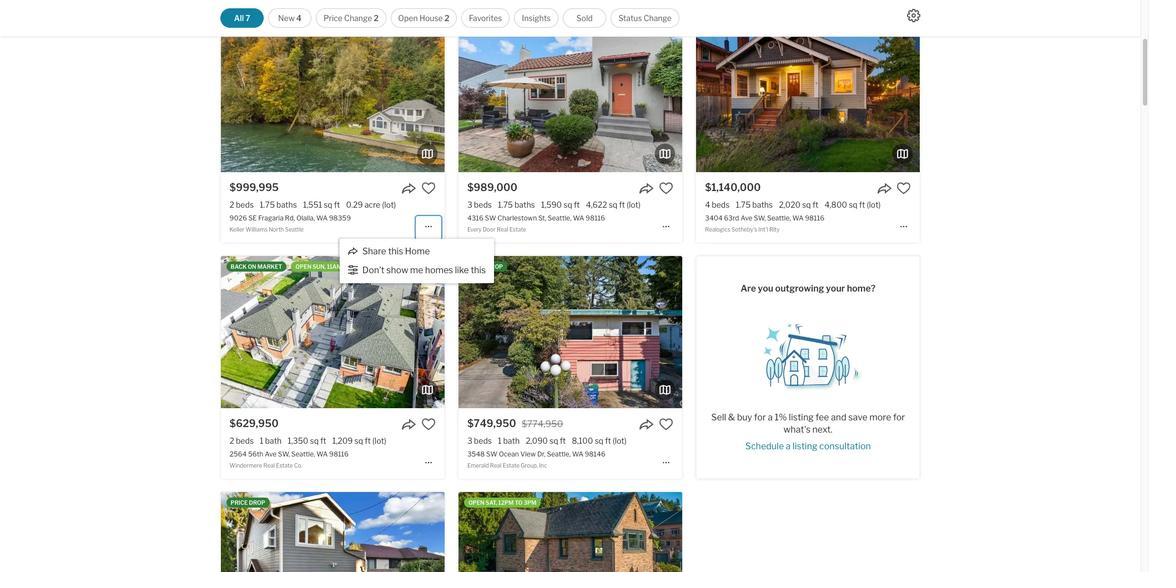 Task type: describe. For each thing, give the bounding box(es) containing it.
2 up 2564
[[230, 436, 234, 446]]

fee
[[816, 412, 830, 422]]

consultation
[[820, 441, 871, 451]]

williams
[[246, 226, 268, 233]]

sw for $989,000
[[485, 214, 496, 222]]

favorite button checkbox for $999,995
[[421, 181, 436, 196]]

1,590 sq ft
[[541, 200, 580, 209]]

days for $999,995
[[253, 27, 268, 34]]

1.75 for $999,995
[[260, 200, 275, 209]]

3 beds for $989,000
[[468, 200, 492, 209]]

real for $749,950
[[490, 462, 502, 469]]

realogics
[[706, 226, 731, 233]]

and
[[832, 412, 847, 422]]

1 photo of 4552 51st pl sw, seattle, wa 98116 image from the left
[[0, 492, 221, 572]]

new
[[278, 13, 295, 23]]

are you outgrowing your home?
[[741, 283, 876, 294]]

sq for 4,800
[[849, 200, 858, 209]]

real inside 2564 56th ave sw, seattle, wa 98116 windermere real estate co.
[[264, 462, 275, 469]]

1,209 sq ft (lot)
[[333, 436, 387, 446]]

rlty
[[770, 226, 780, 233]]

baths for $1,140,000
[[753, 200, 773, 209]]

1 photo of 5618 sw admiral way, seattle, wa 98116 image from the left
[[235, 492, 459, 572]]

1 vertical spatial drop
[[249, 499, 265, 506]]

to for 3pm
[[515, 499, 523, 506]]

wa for $989,000
[[573, 214, 585, 222]]

2 beds for $999,995
[[230, 200, 254, 209]]

favorites
[[469, 13, 502, 23]]

All radio
[[221, 8, 264, 28]]

3d for $999,995
[[295, 27, 303, 34]]

3404 63rd ave sw, seattle, wa 98116 realogics sotheby's int'l rlty
[[706, 214, 825, 233]]

seattle, for $989,000
[[548, 214, 572, 222]]

12
[[722, 27, 728, 34]]

don't
[[363, 265, 385, 276]]

0 horizontal spatial price
[[231, 499, 248, 506]]

ago for $999,995
[[269, 27, 282, 34]]

fragaria
[[258, 214, 284, 222]]

2564
[[230, 450, 247, 458]]

open sat, 12pm to 3pm
[[469, 499, 537, 506]]

1%
[[775, 412, 787, 422]]

new 12 days ago
[[707, 27, 757, 34]]

change for status
[[644, 13, 672, 23]]

4,622
[[586, 200, 607, 209]]

sq for 1,590
[[564, 200, 573, 209]]

11am
[[327, 263, 342, 270]]

1,350 sq ft
[[288, 436, 327, 446]]

(lot) for $989,000
[[627, 200, 641, 209]]

1 for from the left
[[755, 412, 766, 422]]

3 photo of 4552 51st pl sw, seattle, wa 98116 image from the left
[[445, 492, 669, 572]]

outgrowing
[[776, 283, 825, 294]]

keller
[[230, 226, 245, 233]]

share this home button
[[348, 246, 431, 257]]

98116 for $989,000
[[586, 214, 605, 222]]

open
[[398, 13, 418, 23]]

new for $999,995
[[231, 27, 245, 34]]

New radio
[[268, 8, 312, 28]]

ft for 1,209 sq ft (lot)
[[365, 436, 371, 446]]

4,800 sq ft (lot)
[[825, 200, 881, 209]]

2,090 sq ft
[[526, 436, 566, 446]]

(lot) right 8,100
[[613, 436, 627, 446]]

1 bath for $629,950
[[260, 436, 282, 446]]

(lot) right acre
[[382, 200, 396, 209]]

favorite button image for $989,000
[[659, 181, 674, 196]]

sun,
[[313, 263, 326, 270]]

new for $1,140,000
[[707, 27, 720, 34]]

inc
[[539, 462, 547, 469]]

8,100 sq ft (lot)
[[572, 436, 627, 446]]

on
[[248, 263, 256, 270]]

seattle, for $629,950
[[292, 450, 315, 458]]

ft for 2,020 sq ft
[[813, 200, 819, 209]]

9026 se fragaria rd, olalla, wa 98359 keller williams north seattle
[[230, 214, 351, 233]]

emerald
[[468, 462, 489, 469]]

3 beds for $749,950
[[468, 436, 492, 446]]

13 for $989,000
[[484, 27, 490, 34]]

wa for $1,140,000
[[793, 214, 804, 222]]

seattle
[[285, 226, 304, 233]]

1 photo of 3548 sw ocean view dr, seattle, wa 98146 image from the left
[[235, 256, 459, 408]]

2,020 sq ft
[[779, 200, 819, 209]]

98359
[[329, 214, 351, 222]]

bath for $629,950
[[265, 436, 282, 446]]

next.
[[813, 424, 833, 435]]

change for price
[[344, 13, 372, 23]]

sat,
[[486, 499, 497, 506]]

days for $989,000
[[491, 27, 506, 34]]

2 photo of 4552 51st pl sw, seattle, wa 98116 image from the left
[[221, 492, 445, 572]]

beds up 3548
[[474, 436, 492, 446]]

1,350
[[288, 436, 309, 446]]

ft for 1,590 sq ft
[[574, 200, 580, 209]]

2 beds for $629,950
[[230, 436, 254, 446]]

insights
[[522, 13, 551, 23]]

house
[[420, 13, 443, 23]]

Sold radio
[[563, 8, 607, 28]]

2,090
[[526, 436, 548, 446]]

0.29 acre (lot)
[[346, 200, 396, 209]]

4,622 sq ft (lot)
[[586, 200, 641, 209]]

an image of a house image
[[753, 315, 864, 391]]

8,100
[[572, 436, 593, 446]]

to for 1pm
[[343, 263, 351, 270]]

0 horizontal spatial this
[[388, 246, 403, 257]]

1 for $749,950
[[498, 436, 502, 446]]

2 photo of 5618 sw admiral way, seattle, wa 98116 image from the left
[[459, 492, 683, 572]]

2 photo of 3548 sw ocean view dr, seattle, wa 98146 image from the left
[[459, 256, 683, 408]]

1.75 baths for $999,995
[[260, 200, 297, 209]]

4 beds
[[706, 200, 730, 209]]

days for $1,140,000
[[729, 27, 744, 34]]

$749,950 $774,950
[[468, 418, 563, 429]]

63rd
[[724, 214, 740, 222]]

sq for 4,622
[[609, 200, 618, 209]]

3 photo of 3548 sw ocean view dr, seattle, wa 98146 image from the left
[[683, 256, 907, 408]]

wa inside 3548 sw ocean view dr, seattle, wa 98146 emerald real estate group, inc
[[573, 450, 584, 458]]

seattle, for $1,140,000
[[768, 214, 792, 222]]

3 photo of 5618 sw admiral way, seattle, wa 98116 image from the left
[[683, 492, 907, 572]]

2 photo of 3404 63rd ave sw, seattle, wa 98116 image from the left
[[697, 20, 921, 172]]

sq for 1,209
[[355, 436, 363, 446]]

13 for $999,995
[[246, 27, 252, 34]]

4316
[[468, 214, 484, 222]]

ago for $1,140,000
[[745, 27, 757, 34]]

56th
[[248, 450, 263, 458]]

open house 2
[[398, 13, 450, 23]]

3 for $749,950
[[468, 436, 473, 446]]

2 photo of 9026 se fragaria rd, olalla, wa 98359 image from the left
[[221, 20, 445, 172]]

beds for $989,000
[[474, 200, 492, 209]]

ave for $1,140,000
[[741, 214, 753, 222]]

$989,000
[[468, 182, 518, 193]]

Favorites radio
[[462, 8, 510, 28]]

price
[[324, 13, 343, 23]]

like
[[455, 265, 469, 276]]

beds for $629,950
[[236, 436, 254, 446]]

rd,
[[285, 214, 295, 222]]

wa for $999,995
[[317, 214, 328, 222]]

3 for $989,000
[[468, 200, 473, 209]]

$1,140,000
[[706, 182, 761, 193]]

2 photo of 2564 56th ave sw, seattle, wa 98116 image from the left
[[221, 256, 445, 408]]

4316 sw charlestown st, seattle, wa 98116 every door real estate
[[468, 214, 605, 233]]

1pm
[[352, 263, 364, 270]]

sold
[[577, 13, 593, 23]]

3404
[[706, 214, 723, 222]]

estate inside 2564 56th ave sw, seattle, wa 98116 windermere real estate co.
[[276, 462, 293, 469]]

1,209
[[333, 436, 353, 446]]

1 vertical spatial price drop
[[231, 499, 265, 506]]

acre
[[365, 200, 381, 209]]

$629,950
[[230, 418, 279, 429]]

1 vertical spatial listing
[[793, 441, 818, 451]]

are
[[741, 283, 757, 294]]

1 bath for $749,950
[[498, 436, 520, 446]]

1.75 for $989,000
[[498, 200, 513, 209]]

baths for $999,995
[[277, 200, 297, 209]]

view
[[521, 450, 536, 458]]

status
[[619, 13, 642, 23]]

0.29
[[346, 200, 363, 209]]

real for $989,000
[[497, 226, 509, 233]]

listing inside sell & buy for a 1% listing fee and save more for what's next.
[[789, 412, 814, 422]]

open for open sun, 11am to 1pm
[[296, 263, 312, 270]]

schedule a listing consultation
[[746, 441, 871, 451]]

7
[[246, 13, 250, 23]]

1,551 sq ft
[[303, 200, 340, 209]]

share this home
[[363, 246, 430, 257]]



Task type: vqa. For each thing, say whether or not it's contained in the screenshot.
the topmost the listing
yes



Task type: locate. For each thing, give the bounding box(es) containing it.
0 horizontal spatial 1.75
[[260, 200, 275, 209]]

1 1 bath from the left
[[260, 436, 282, 446]]

1 bath up "ocean" at the bottom
[[498, 436, 520, 446]]

Open House radio
[[391, 8, 457, 28]]

98116 down 2,020 sq ft
[[806, 214, 825, 222]]

1 photo of 3404 63rd ave sw, seattle, wa 98116 image from the left
[[473, 20, 697, 172]]

2 new 13 days ago from the left
[[469, 27, 520, 34]]

Status Change radio
[[611, 8, 680, 28]]

drop
[[487, 263, 503, 270], [249, 499, 265, 506]]

a down the what's
[[786, 441, 791, 451]]

1 3d from the left
[[295, 27, 303, 34]]

photo of 4316 sw charlestown st, seattle, wa 98116 image
[[235, 20, 459, 172], [459, 20, 683, 172], [683, 20, 907, 172]]

Price Change radio
[[316, 8, 387, 28]]

sq for 8,100
[[595, 436, 604, 446]]

0 horizontal spatial baths
[[277, 200, 297, 209]]

1 horizontal spatial to
[[515, 499, 523, 506]]

change inside price change radio
[[344, 13, 372, 23]]

1 horizontal spatial 1.75
[[498, 200, 513, 209]]

me
[[410, 265, 424, 276]]

1 3d walkthrough from the left
[[295, 27, 349, 34]]

2 baths from the left
[[515, 200, 535, 209]]

4 up 3404
[[706, 200, 711, 209]]

sw for $749,950
[[486, 450, 498, 458]]

3 days from the left
[[729, 27, 744, 34]]

1 horizontal spatial drop
[[487, 263, 503, 270]]

beds
[[236, 200, 254, 209], [474, 200, 492, 209], [712, 200, 730, 209], [236, 436, 254, 446], [474, 436, 492, 446]]

all
[[234, 13, 244, 23]]

new 13 days ago down favorites
[[469, 27, 520, 34]]

0 vertical spatial sw,
[[754, 214, 766, 222]]

1 new 13 days ago from the left
[[231, 27, 282, 34]]

1 up "ocean" at the bottom
[[498, 436, 502, 446]]

2 days from the left
[[491, 27, 506, 34]]

seattle, right 'dr,'
[[547, 450, 571, 458]]

0 vertical spatial 3
[[468, 200, 473, 209]]

favorite button checkbox for $629,950
[[421, 417, 436, 432]]

bath
[[265, 436, 282, 446], [504, 436, 520, 446]]

ft
[[334, 200, 340, 209], [574, 200, 580, 209], [619, 200, 625, 209], [813, 200, 819, 209], [860, 200, 866, 209], [321, 436, 327, 446], [365, 436, 371, 446], [560, 436, 566, 446], [605, 436, 611, 446]]

$749,950
[[468, 418, 516, 429]]

favorite button checkbox for $989,000
[[659, 181, 674, 196]]

2 2 beds from the top
[[230, 436, 254, 446]]

2 new from the left
[[469, 27, 483, 34]]

2 bath from the left
[[504, 436, 520, 446]]

price drop down the windermere
[[231, 499, 265, 506]]

1 3 from the top
[[468, 200, 473, 209]]

1 vertical spatial this
[[471, 265, 486, 276]]

2 change from the left
[[644, 13, 672, 23]]

ave inside 2564 56th ave sw, seattle, wa 98116 windermere real estate co.
[[265, 450, 277, 458]]

2 horizontal spatial 98116
[[806, 214, 825, 222]]

1 bath from the left
[[265, 436, 282, 446]]

sq right 1,350
[[310, 436, 319, 446]]

st,
[[539, 214, 547, 222]]

every
[[468, 226, 482, 233]]

price down the windermere
[[231, 499, 248, 506]]

price drop
[[469, 263, 503, 270], [231, 499, 265, 506]]

3 photo of 3404 63rd ave sw, seattle, wa 98116 image from the left
[[921, 20, 1144, 172]]

seattle, inside 3404 63rd ave sw, seattle, wa 98116 realogics sotheby's int'l rlty
[[768, 214, 792, 222]]

1 vertical spatial price
[[231, 499, 248, 506]]

baths for $989,000
[[515, 200, 535, 209]]

open
[[296, 263, 312, 270], [469, 499, 485, 506]]

sw, inside 2564 56th ave sw, seattle, wa 98116 windermere real estate co.
[[278, 450, 290, 458]]

1 horizontal spatial 1 bath
[[498, 436, 520, 446]]

ft up 98359
[[334, 200, 340, 209]]

1 bath
[[260, 436, 282, 446], [498, 436, 520, 446]]

3d down new 4
[[295, 27, 303, 34]]

ago for $989,000
[[507, 27, 520, 34]]

1,590
[[541, 200, 562, 209]]

ago
[[269, 27, 282, 34], [507, 27, 520, 34], [745, 27, 757, 34]]

0 vertical spatial open
[[296, 263, 312, 270]]

wa
[[317, 214, 328, 222], [573, 214, 585, 222], [793, 214, 804, 222], [317, 450, 328, 458], [573, 450, 584, 458]]

sw, down 1,350
[[278, 450, 290, 458]]

0 horizontal spatial ave
[[265, 450, 277, 458]]

1 vertical spatial favorite button image
[[659, 417, 674, 432]]

3d walkthrough for $989,000
[[533, 27, 587, 34]]

listing down the what's
[[793, 441, 818, 451]]

1.75 up charlestown
[[498, 200, 513, 209]]

listing up the what's
[[789, 412, 814, 422]]

sell & buy for a 1% listing fee and save more for what's next.
[[712, 412, 906, 435]]

2 up 9026
[[230, 200, 234, 209]]

sq for 2,020
[[803, 200, 811, 209]]

0 horizontal spatial 98116
[[329, 450, 349, 458]]

ft left 4,800
[[813, 200, 819, 209]]

for right buy
[[755, 412, 766, 422]]

open sun, 11am to 1pm
[[296, 263, 364, 270]]

3pm
[[524, 499, 537, 506]]

this up show
[[388, 246, 403, 257]]

new 13 days ago for $999,995
[[231, 27, 282, 34]]

0 horizontal spatial days
[[253, 27, 268, 34]]

2 favorite button image from the top
[[659, 417, 674, 432]]

ft for 8,100 sq ft (lot)
[[605, 436, 611, 446]]

all 7
[[234, 13, 250, 23]]

0 vertical spatial 2 beds
[[230, 200, 254, 209]]

2 3d from the left
[[533, 27, 541, 34]]

1 3 beds from the top
[[468, 200, 492, 209]]

3 beds up 3548
[[468, 436, 492, 446]]

0 horizontal spatial for
[[755, 412, 766, 422]]

1.75 baths
[[260, 200, 297, 209], [498, 200, 535, 209], [736, 200, 773, 209]]

bath for $749,950
[[504, 436, 520, 446]]

0 horizontal spatial drop
[[249, 499, 265, 506]]

2 3 beds from the top
[[468, 436, 492, 446]]

2 left "open"
[[374, 13, 379, 23]]

wa down 1,350 sq ft
[[317, 450, 328, 458]]

favorite button image
[[659, 181, 674, 196], [659, 417, 674, 432]]

1 horizontal spatial 4
[[706, 200, 711, 209]]

1 vertical spatial to
[[515, 499, 523, 506]]

beds up 3404
[[712, 200, 730, 209]]

real
[[497, 226, 509, 233], [264, 462, 275, 469], [490, 462, 502, 469]]

home?
[[847, 283, 876, 294]]

price change 2
[[324, 13, 379, 23]]

change right the status
[[644, 13, 672, 23]]

0 horizontal spatial sw,
[[278, 450, 290, 458]]

new for $989,000
[[469, 27, 483, 34]]

estate inside 3548 sw ocean view dr, seattle, wa 98146 emerald real estate group, inc
[[503, 462, 520, 469]]

1 horizontal spatial walkthrough
[[542, 27, 587, 34]]

wa inside 2564 56th ave sw, seattle, wa 98116 windermere real estate co.
[[317, 450, 328, 458]]

1
[[260, 436, 264, 446], [498, 436, 502, 446]]

3 ago from the left
[[745, 27, 757, 34]]

0 horizontal spatial bath
[[265, 436, 282, 446]]

0 vertical spatial sw
[[485, 214, 496, 222]]

photo of 9026 se fragaria rd, olalla, wa 98359 image
[[0, 20, 221, 172], [221, 20, 445, 172], [445, 20, 669, 172]]

1 horizontal spatial ago
[[507, 27, 520, 34]]

1 for $629,950
[[260, 436, 264, 446]]

1 1.75 baths from the left
[[260, 200, 297, 209]]

0 horizontal spatial 13
[[246, 27, 252, 34]]

1 horizontal spatial price
[[469, 263, 486, 270]]

1 photo of 2564 56th ave sw, seattle, wa 98116 image from the left
[[0, 256, 221, 408]]

1.75 for $1,140,000
[[736, 200, 751, 209]]

1.75 baths for $989,000
[[498, 200, 535, 209]]

2 1 from the left
[[498, 436, 502, 446]]

(lot) right 1,209
[[373, 436, 387, 446]]

0 vertical spatial a
[[768, 412, 773, 422]]

co.
[[294, 462, 302, 469]]

estate
[[510, 226, 527, 233], [276, 462, 293, 469], [503, 462, 520, 469]]

ave for $629,950
[[265, 450, 277, 458]]

2 beds up 9026
[[230, 200, 254, 209]]

drop down the windermere
[[249, 499, 265, 506]]

98116 for $629,950
[[329, 450, 349, 458]]

seattle, up the co.
[[292, 450, 315, 458]]

sw inside 3548 sw ocean view dr, seattle, wa 98146 emerald real estate group, inc
[[486, 450, 498, 458]]

ft for 2,090 sq ft
[[560, 436, 566, 446]]

a
[[768, 412, 773, 422], [786, 441, 791, 451]]

walkthrough down "price"
[[304, 27, 349, 34]]

new down favorites
[[469, 27, 483, 34]]

0 horizontal spatial 4
[[296, 13, 302, 23]]

1 horizontal spatial for
[[894, 412, 906, 422]]

1 horizontal spatial change
[[644, 13, 672, 23]]

walkthrough for $989,000
[[542, 27, 587, 34]]

1 13 from the left
[[246, 27, 252, 34]]

sq up '98146'
[[595, 436, 604, 446]]

sq for 2,090
[[550, 436, 559, 446]]

new 13 days ago for $989,000
[[469, 27, 520, 34]]

don't show me homes like this button
[[348, 265, 487, 276]]

2 horizontal spatial baths
[[753, 200, 773, 209]]

favorite button checkbox
[[421, 181, 436, 196], [659, 181, 674, 196], [897, 181, 912, 196], [421, 417, 436, 432], [659, 417, 674, 432]]

2
[[374, 13, 379, 23], [445, 13, 450, 23], [230, 200, 234, 209], [230, 436, 234, 446]]

3d for $989,000
[[533, 27, 541, 34]]

13
[[246, 27, 252, 34], [484, 27, 490, 34]]

sq right 1,551
[[324, 200, 333, 209]]

estate down "ocean" at the bottom
[[503, 462, 520, 469]]

0 vertical spatial favorite button image
[[659, 181, 674, 196]]

sq right 4,800
[[849, 200, 858, 209]]

3 up 3548
[[468, 436, 473, 446]]

option group containing all
[[221, 8, 680, 28]]

ft for 1,350 sq ft
[[321, 436, 327, 446]]

0 horizontal spatial 1
[[260, 436, 264, 446]]

2 walkthrough from the left
[[542, 27, 587, 34]]

walkthrough down sold
[[542, 27, 587, 34]]

0 vertical spatial price
[[469, 263, 486, 270]]

2 1.75 from the left
[[498, 200, 513, 209]]

98146
[[585, 450, 606, 458]]

sw, inside 3404 63rd ave sw, seattle, wa 98116 realogics sotheby's int'l rlty
[[754, 214, 766, 222]]

0 vertical spatial to
[[343, 263, 351, 270]]

2 1 bath from the left
[[498, 436, 520, 446]]

to left "3pm"
[[515, 499, 523, 506]]

1 vertical spatial sw
[[486, 450, 498, 458]]

1 vertical spatial open
[[469, 499, 485, 506]]

2 right house
[[445, 13, 450, 23]]

3 baths from the left
[[753, 200, 773, 209]]

0 vertical spatial 3 beds
[[468, 200, 492, 209]]

baths up 3404 63rd ave sw, seattle, wa 98116 realogics sotheby's int'l rlty
[[753, 200, 773, 209]]

2 3d walkthrough from the left
[[533, 27, 587, 34]]

2564 56th ave sw, seattle, wa 98116 windermere real estate co.
[[230, 450, 349, 469]]

1 horizontal spatial 1.75 baths
[[498, 200, 535, 209]]

0 horizontal spatial change
[[344, 13, 372, 23]]

photo of 5618 sw admiral way, seattle, wa 98116 image
[[235, 492, 459, 572], [459, 492, 683, 572], [683, 492, 907, 572]]

beds up 9026
[[236, 200, 254, 209]]

favorite button image
[[421, 181, 436, 196], [897, 181, 912, 196], [421, 417, 436, 432]]

wa inside the 4316 sw charlestown st, seattle, wa 98116 every door real estate
[[573, 214, 585, 222]]

1 favorite button image from the top
[[659, 181, 674, 196]]

market
[[258, 263, 282, 270]]

baths
[[277, 200, 297, 209], [515, 200, 535, 209], [753, 200, 773, 209]]

sq right "2,090"
[[550, 436, 559, 446]]

beds for $999,995
[[236, 200, 254, 209]]

2 horizontal spatial days
[[729, 27, 744, 34]]

price down every
[[469, 263, 486, 270]]

1 horizontal spatial days
[[491, 27, 506, 34]]

1 baths from the left
[[277, 200, 297, 209]]

seattle, inside 3548 sw ocean view dr, seattle, wa 98146 emerald real estate group, inc
[[547, 450, 571, 458]]

ave right 56th
[[265, 450, 277, 458]]

for
[[755, 412, 766, 422], [894, 412, 906, 422]]

listing
[[789, 412, 814, 422], [793, 441, 818, 451]]

real right 'door'
[[497, 226, 509, 233]]

a inside sell & buy for a 1% listing fee and save more for what's next.
[[768, 412, 773, 422]]

1 ago from the left
[[269, 27, 282, 34]]

favorite button image for $629,950
[[421, 417, 436, 432]]

0 horizontal spatial ago
[[269, 27, 282, 34]]

3d walkthrough down insights
[[533, 27, 587, 34]]

1.75 baths up charlestown
[[498, 200, 535, 209]]

98116 inside 3404 63rd ave sw, seattle, wa 98116 realogics sotheby's int'l rlty
[[806, 214, 825, 222]]

1 vertical spatial sw,
[[278, 450, 290, 458]]

baths up charlestown
[[515, 200, 535, 209]]

baths up rd,
[[277, 200, 297, 209]]

0 vertical spatial price drop
[[469, 263, 503, 270]]

0 horizontal spatial price drop
[[231, 499, 265, 506]]

98116
[[586, 214, 605, 222], [806, 214, 825, 222], [329, 450, 349, 458]]

beds up the 4316
[[474, 200, 492, 209]]

sq right 1,590
[[564, 200, 573, 209]]

3 up the 4316
[[468, 200, 473, 209]]

ft for 4,622 sq ft (lot)
[[619, 200, 625, 209]]

ft right 4,800
[[860, 200, 866, 209]]

12pm
[[499, 499, 514, 506]]

open for open sat, 12pm to 3pm
[[469, 499, 485, 506]]

2 horizontal spatial ago
[[745, 27, 757, 34]]

1 vertical spatial 4
[[706, 200, 711, 209]]

3 beds
[[468, 200, 492, 209], [468, 436, 492, 446]]

sw, for $629,950
[[278, 450, 290, 458]]

1 vertical spatial 3
[[468, 436, 473, 446]]

98116 down 4,622
[[586, 214, 605, 222]]

sotheby's
[[732, 226, 758, 233]]

ocean
[[499, 450, 519, 458]]

1 horizontal spatial new 13 days ago
[[469, 27, 520, 34]]

2 inside price change radio
[[374, 13, 379, 23]]

to
[[343, 263, 351, 270], [515, 499, 523, 506]]

this right like
[[471, 265, 486, 276]]

sq right 4,622
[[609, 200, 618, 209]]

1.75 baths up fragaria
[[260, 200, 297, 209]]

option group
[[221, 8, 680, 28]]

real inside the 4316 sw charlestown st, seattle, wa 98116 every door real estate
[[497, 226, 509, 233]]

2 3 from the top
[[468, 436, 473, 446]]

walkthrough
[[304, 27, 349, 34], [542, 27, 587, 34]]

you
[[758, 283, 774, 294]]

wa for $629,950
[[317, 450, 328, 458]]

beds up 2564
[[236, 436, 254, 446]]

(lot) right 4,622
[[627, 200, 641, 209]]

int'l
[[759, 226, 769, 233]]

1 1.75 from the left
[[260, 200, 275, 209]]

walkthrough for $999,995
[[304, 27, 349, 34]]

3 photo of 9026 se fragaria rd, olalla, wa 98359 image from the left
[[445, 20, 669, 172]]

wa down 1,590 sq ft
[[573, 214, 585, 222]]

open left sat,
[[469, 499, 485, 506]]

(lot) for $629,950
[[373, 436, 387, 446]]

1 horizontal spatial ave
[[741, 214, 753, 222]]

sw, for $1,140,000
[[754, 214, 766, 222]]

real inside 3548 sw ocean view dr, seattle, wa 98146 emerald real estate group, inc
[[490, 462, 502, 469]]

0 vertical spatial this
[[388, 246, 403, 257]]

1 1 from the left
[[260, 436, 264, 446]]

wa down 2,020 sq ft
[[793, 214, 804, 222]]

1 horizontal spatial open
[[469, 499, 485, 506]]

98116 down 1,209
[[329, 450, 349, 458]]

1 horizontal spatial this
[[471, 265, 486, 276]]

1 change from the left
[[344, 13, 372, 23]]

98116 inside 2564 56th ave sw, seattle, wa 98116 windermere real estate co.
[[329, 450, 349, 458]]

ft for 1,551 sq ft
[[334, 200, 340, 209]]

dr,
[[538, 450, 546, 458]]

1 2 beds from the top
[[230, 200, 254, 209]]

1 horizontal spatial 98116
[[586, 214, 605, 222]]

9026
[[230, 214, 247, 222]]

1 horizontal spatial 3d
[[533, 27, 541, 34]]

1.75 baths up 3404 63rd ave sw, seattle, wa 98116 realogics sotheby's int'l rlty
[[736, 200, 773, 209]]

2 horizontal spatial new
[[707, 27, 720, 34]]

1.75 baths for $1,140,000
[[736, 200, 773, 209]]

2 ago from the left
[[507, 27, 520, 34]]

ave up the sotheby's
[[741, 214, 753, 222]]

don't show me homes like this
[[363, 265, 486, 276]]

0 horizontal spatial 1.75 baths
[[260, 200, 297, 209]]

3 photo of 2564 56th ave sw, seattle, wa 98116 image from the left
[[445, 256, 669, 408]]

Insights radio
[[515, 8, 559, 28]]

3 beds up the 4316
[[468, 200, 492, 209]]

1 horizontal spatial bath
[[504, 436, 520, 446]]

3 1.75 baths from the left
[[736, 200, 773, 209]]

ft for 4,800 sq ft (lot)
[[860, 200, 866, 209]]

seattle, inside 2564 56th ave sw, seattle, wa 98116 windermere real estate co.
[[292, 450, 315, 458]]

sq for 1,350
[[310, 436, 319, 446]]

schedule
[[746, 441, 784, 451]]

beds for $1,140,000
[[712, 200, 730, 209]]

3548 sw ocean view dr, seattle, wa 98146 emerald real estate group, inc
[[468, 450, 606, 469]]

3 new from the left
[[707, 27, 720, 34]]

1 horizontal spatial 1
[[498, 436, 502, 446]]

0 horizontal spatial a
[[768, 412, 773, 422]]

2 for from the left
[[894, 412, 906, 422]]

sell
[[712, 412, 727, 422]]

98116 inside the 4316 sw charlestown st, seattle, wa 98116 every door real estate
[[586, 214, 605, 222]]

1 horizontal spatial sw,
[[754, 214, 766, 222]]

wa inside 3404 63rd ave sw, seattle, wa 98116 realogics sotheby's int'l rlty
[[793, 214, 804, 222]]

0 horizontal spatial 1 bath
[[260, 436, 282, 446]]

1 horizontal spatial new
[[469, 27, 483, 34]]

2 13 from the left
[[484, 27, 490, 34]]

2 photo of 4316 sw charlestown st, seattle, wa 98116 image from the left
[[459, 20, 683, 172]]

1 days from the left
[[253, 27, 268, 34]]

1 horizontal spatial a
[[786, 441, 791, 451]]

sq right 1,209
[[355, 436, 363, 446]]

dialog
[[340, 239, 494, 283]]

3 photo of 4316 sw charlestown st, seattle, wa 98116 image from the left
[[683, 20, 907, 172]]

3d walkthrough
[[295, 27, 349, 34], [533, 27, 587, 34]]

homes
[[425, 265, 453, 276]]

seattle, up rlty
[[768, 214, 792, 222]]

photo of 3404 63rd ave sw, seattle, wa 98116 image
[[473, 20, 697, 172], [697, 20, 921, 172], [921, 20, 1144, 172]]

ft right 1,209
[[365, 436, 371, 446]]

new 13 days ago down 7
[[231, 27, 282, 34]]

98116 for $1,140,000
[[806, 214, 825, 222]]

your
[[827, 283, 846, 294]]

0 horizontal spatial open
[[296, 263, 312, 270]]

bath up 2564 56th ave sw, seattle, wa 98116 windermere real estate co.
[[265, 436, 282, 446]]

door
[[483, 226, 496, 233]]

favorite button checkbox for $1,140,000
[[897, 181, 912, 196]]

0 horizontal spatial new 13 days ago
[[231, 27, 282, 34]]

to left 1pm
[[343, 263, 351, 270]]

sq
[[324, 200, 333, 209], [564, 200, 573, 209], [609, 200, 618, 209], [803, 200, 811, 209], [849, 200, 858, 209], [310, 436, 319, 446], [355, 436, 363, 446], [550, 436, 559, 446], [595, 436, 604, 446]]

1 walkthrough from the left
[[304, 27, 349, 34]]

3d down insights
[[533, 27, 541, 34]]

estate inside the 4316 sw charlestown st, seattle, wa 98116 every door real estate
[[510, 226, 527, 233]]

1.75
[[260, 200, 275, 209], [498, 200, 513, 209], [736, 200, 751, 209]]

estate for $749,950
[[503, 462, 520, 469]]

3 1.75 from the left
[[736, 200, 751, 209]]

(lot) for $1,140,000
[[867, 200, 881, 209]]

1,551
[[303, 200, 322, 209]]

0 horizontal spatial 3d
[[295, 27, 303, 34]]

home
[[405, 246, 430, 257]]

1.75 up 63rd
[[736, 200, 751, 209]]

4 right new
[[296, 13, 302, 23]]

new down all
[[231, 27, 245, 34]]

share
[[363, 246, 386, 257]]

4,800
[[825, 200, 848, 209]]

2,020
[[779, 200, 801, 209]]

sq for 1,551
[[324, 200, 333, 209]]

0 horizontal spatial 3d walkthrough
[[295, 27, 349, 34]]

0 vertical spatial 4
[[296, 13, 302, 23]]

wa down 8,100
[[573, 450, 584, 458]]

2 beds up 2564
[[230, 436, 254, 446]]

ft right 4,622
[[619, 200, 625, 209]]

1 bath up 56th
[[260, 436, 282, 446]]

0 horizontal spatial new
[[231, 27, 245, 34]]

sw up 'door'
[[485, 214, 496, 222]]

0 horizontal spatial walkthrough
[[304, 27, 349, 34]]

olalla,
[[297, 214, 315, 222]]

estate for $989,000
[[510, 226, 527, 233]]

1 horizontal spatial 3d walkthrough
[[533, 27, 587, 34]]

sw, up int'l
[[754, 214, 766, 222]]

photo of 3548 sw ocean view dr, seattle, wa 98146 image
[[235, 256, 459, 408], [459, 256, 683, 408], [683, 256, 907, 408]]

0 vertical spatial drop
[[487, 263, 503, 270]]

ft left 1,209
[[321, 436, 327, 446]]

seattle, inside the 4316 sw charlestown st, seattle, wa 98116 every door real estate
[[548, 214, 572, 222]]

13 down 7
[[246, 27, 252, 34]]

new 13 days ago
[[231, 27, 282, 34], [469, 27, 520, 34]]

3548
[[468, 450, 485, 458]]

se
[[249, 214, 257, 222]]

a left 1% in the bottom right of the page
[[768, 412, 773, 422]]

1 vertical spatial 2 beds
[[230, 436, 254, 446]]

1 new from the left
[[231, 27, 245, 34]]

price drop down 'door'
[[469, 263, 503, 270]]

favorite button image for $1,140,000
[[897, 181, 912, 196]]

change inside status change radio
[[644, 13, 672, 23]]

1 vertical spatial a
[[786, 441, 791, 451]]

estate down charlestown
[[510, 226, 527, 233]]

bath up "ocean" at the bottom
[[504, 436, 520, 446]]

2 inside open house radio
[[445, 13, 450, 23]]

favorite button image for $749,950
[[659, 417, 674, 432]]

2 1.75 baths from the left
[[498, 200, 535, 209]]

4 inside the new radio
[[296, 13, 302, 23]]

1 horizontal spatial baths
[[515, 200, 535, 209]]

photo of 4552 51st pl sw, seattle, wa 98116 image
[[0, 492, 221, 572], [221, 492, 445, 572], [445, 492, 669, 572]]

1 up 56th
[[260, 436, 264, 446]]

1 photo of 9026 se fragaria rd, olalla, wa 98359 image from the left
[[0, 20, 221, 172]]

sw inside the 4316 sw charlestown st, seattle, wa 98116 every door real estate
[[485, 214, 496, 222]]

0 vertical spatial ave
[[741, 214, 753, 222]]

2 horizontal spatial 1.75 baths
[[736, 200, 773, 209]]

dialog containing share this home
[[340, 239, 494, 283]]

1 photo of 4316 sw charlestown st, seattle, wa 98116 image from the left
[[235, 20, 459, 172]]

for right more
[[894, 412, 906, 422]]

1 vertical spatial 3 beds
[[468, 436, 492, 446]]

open left sun,
[[296, 263, 312, 270]]

drop right like
[[487, 263, 503, 270]]

wa inside 9026 se fragaria rd, olalla, wa 98359 keller williams north seattle
[[317, 214, 328, 222]]

13 down favorites
[[484, 27, 490, 34]]

1 horizontal spatial price drop
[[469, 263, 503, 270]]

(lot) right 4,800
[[867, 200, 881, 209]]

3d walkthrough for $999,995
[[295, 27, 349, 34]]

ft up '98146'
[[605, 436, 611, 446]]

real right the windermere
[[264, 462, 275, 469]]

0 horizontal spatial to
[[343, 263, 351, 270]]

1 horizontal spatial 13
[[484, 27, 490, 34]]

favorite button image for $999,995
[[421, 181, 436, 196]]

0 vertical spatial listing
[[789, 412, 814, 422]]

estate left the co.
[[276, 462, 293, 469]]

2 horizontal spatial 1.75
[[736, 200, 751, 209]]

1 vertical spatial ave
[[265, 450, 277, 458]]

photo of 2564 56th ave sw, seattle, wa 98116 image
[[0, 256, 221, 408], [221, 256, 445, 408], [445, 256, 669, 408]]

ave inside 3404 63rd ave sw, seattle, wa 98116 realogics sotheby's int'l rlty
[[741, 214, 753, 222]]



